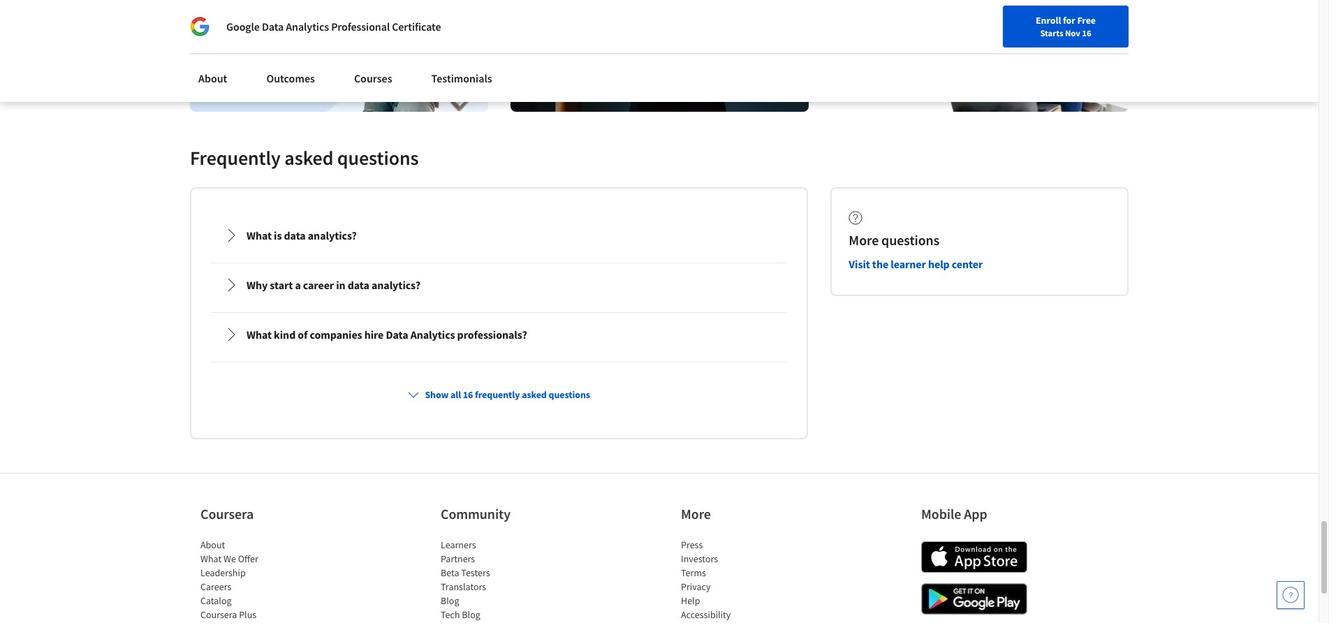 Task type: describe. For each thing, give the bounding box(es) containing it.
about link for frequently asked questions
[[190, 63, 236, 94]]

what is data analytics? button
[[213, 216, 785, 255]]

catalog link
[[200, 595, 232, 607]]

analytics? inside dropdown button
[[372, 278, 421, 292]]

career
[[303, 278, 334, 292]]

what is data analytics?
[[247, 229, 357, 243]]

beta testers link
[[441, 567, 490, 579]]

catalog
[[200, 595, 232, 607]]

courses
[[354, 71, 392, 85]]

investors
[[681, 553, 718, 565]]

learner
[[891, 257, 926, 271]]

offer
[[238, 553, 258, 565]]

terms
[[681, 567, 706, 579]]

download on the app store image
[[921, 542, 1028, 573]]

leadership link
[[200, 567, 246, 579]]

list for community
[[441, 538, 560, 623]]

plus
[[239, 609, 257, 621]]

testimonials
[[431, 71, 492, 85]]

show all 16 frequently asked questions
[[425, 389, 590, 401]]

frequently
[[190, 146, 281, 171]]

english
[[1051, 44, 1085, 58]]

more questions
[[849, 231, 940, 249]]

google data analytics professional certificate
[[226, 20, 441, 34]]

help link
[[681, 595, 700, 607]]

what for what is data analytics?
[[247, 229, 272, 243]]

enroll for free starts nov 16
[[1036, 14, 1096, 38]]

companies
[[310, 328, 362, 342]]

all
[[451, 389, 461, 401]]

free
[[1078, 14, 1096, 27]]

outcomes link
[[258, 63, 323, 94]]

community
[[441, 505, 511, 523]]

why
[[247, 278, 268, 292]]

accessibility link
[[681, 609, 731, 621]]

starts
[[1040, 27, 1064, 38]]

nov
[[1065, 27, 1081, 38]]

hire
[[364, 328, 384, 342]]

why start a career in data analytics?
[[247, 278, 421, 292]]

list for coursera
[[200, 538, 319, 623]]

careers
[[200, 581, 231, 593]]

what inside about what we offer leadership careers catalog coursera plus
[[200, 553, 222, 565]]

learners link
[[441, 539, 476, 551]]

help center image
[[1283, 587, 1299, 604]]

visit the learner help center link
[[849, 257, 983, 271]]

learners
[[441, 539, 476, 551]]

blog link
[[441, 595, 459, 607]]

find
[[931, 44, 949, 57]]

beta
[[441, 567, 459, 579]]

google
[[226, 20, 260, 34]]

career
[[992, 44, 1019, 57]]

of
[[298, 328, 308, 342]]

app
[[964, 505, 988, 523]]

press
[[681, 539, 703, 551]]

your
[[951, 44, 970, 57]]

google image
[[190, 17, 210, 36]]

coursera inside about what we offer leadership careers catalog coursera plus
[[200, 609, 237, 621]]

translators link
[[441, 581, 486, 593]]

1 vertical spatial blog
[[462, 609, 480, 621]]

terms link
[[681, 567, 706, 579]]

press link
[[681, 539, 703, 551]]

about link for more
[[200, 539, 225, 551]]

help
[[928, 257, 950, 271]]

find your new career link
[[924, 42, 1026, 59]]

collapsed list
[[208, 211, 790, 623]]

what for what kind of companies hire data analytics professionals?
[[247, 328, 272, 342]]

0 vertical spatial analytics
[[286, 20, 329, 34]]

privacy
[[681, 581, 711, 593]]

data inside "dropdown button"
[[386, 328, 408, 342]]

what kind of companies hire data analytics professionals?
[[247, 328, 527, 342]]

enroll
[[1036, 14, 1061, 27]]



Task type: locate. For each thing, give the bounding box(es) containing it.
1 vertical spatial data
[[386, 328, 408, 342]]

for
[[1063, 14, 1076, 27]]

0 horizontal spatial questions
[[337, 146, 419, 171]]

data right google on the left top
[[262, 20, 284, 34]]

translators
[[441, 581, 486, 593]]

1 vertical spatial asked
[[522, 389, 547, 401]]

1 horizontal spatial questions
[[549, 389, 590, 401]]

2 horizontal spatial questions
[[882, 231, 940, 249]]

0 horizontal spatial analytics
[[286, 20, 329, 34]]

1 horizontal spatial 16
[[1082, 27, 1092, 38]]

data right the in
[[348, 278, 369, 292]]

0 horizontal spatial data
[[262, 20, 284, 34]]

analytics left professional
[[286, 20, 329, 34]]

mobile app
[[921, 505, 988, 523]]

english button
[[1026, 28, 1110, 73]]

1 vertical spatial about
[[200, 539, 225, 551]]

1 horizontal spatial data
[[386, 328, 408, 342]]

what inside dropdown button
[[247, 229, 272, 243]]

what left is
[[247, 229, 272, 243]]

center
[[952, 257, 983, 271]]

0 vertical spatial asked
[[285, 146, 333, 171]]

1 vertical spatial coursera
[[200, 609, 237, 621]]

a
[[295, 278, 301, 292]]

1 horizontal spatial blog
[[462, 609, 480, 621]]

tech blog link
[[441, 609, 480, 621]]

blog up tech
[[441, 595, 459, 607]]

1 list from the left
[[200, 538, 319, 623]]

2 horizontal spatial list
[[681, 538, 800, 623]]

why start a career in data analytics? button
[[213, 266, 785, 305]]

1 horizontal spatial list
[[441, 538, 560, 623]]

the
[[872, 257, 889, 271]]

0 vertical spatial data
[[262, 20, 284, 34]]

blog right tech
[[462, 609, 480, 621]]

help
[[681, 595, 700, 607]]

kind
[[274, 328, 296, 342]]

list containing about
[[200, 538, 319, 623]]

about inside about what we offer leadership careers catalog coursera plus
[[200, 539, 225, 551]]

0 horizontal spatial 16
[[463, 389, 473, 401]]

asked inside show all 16 frequently asked questions dropdown button
[[522, 389, 547, 401]]

mobile
[[921, 505, 962, 523]]

about down google image
[[198, 71, 227, 85]]

data right hire at left
[[386, 328, 408, 342]]

frequently asked questions
[[190, 146, 419, 171]]

about for about what we offer leadership careers catalog coursera plus
[[200, 539, 225, 551]]

analytics
[[286, 20, 329, 34], [411, 328, 455, 342]]

get it on google play image
[[921, 584, 1028, 615]]

visit the learner help center
[[849, 257, 983, 271]]

coursera down the "catalog" link
[[200, 609, 237, 621]]

16 right all
[[463, 389, 473, 401]]

0 vertical spatial blog
[[441, 595, 459, 607]]

2 coursera from the top
[[200, 609, 237, 621]]

data right is
[[284, 229, 306, 243]]

data inside dropdown button
[[348, 278, 369, 292]]

partners
[[441, 553, 475, 565]]

press investors terms privacy help accessibility
[[681, 539, 731, 621]]

find your new career
[[931, 44, 1019, 57]]

0 horizontal spatial list
[[200, 538, 319, 623]]

analytics? up why start a career in data analytics?
[[308, 229, 357, 243]]

list containing learners
[[441, 538, 560, 623]]

16 down free
[[1082, 27, 1092, 38]]

0 vertical spatial coursera
[[200, 505, 254, 523]]

more up press
[[681, 505, 711, 523]]

0 vertical spatial more
[[849, 231, 879, 249]]

0 vertical spatial questions
[[337, 146, 419, 171]]

None search field
[[199, 37, 534, 65]]

what inside "dropdown button"
[[247, 328, 272, 342]]

1 vertical spatial about link
[[200, 539, 225, 551]]

questions inside dropdown button
[[549, 389, 590, 401]]

careers link
[[200, 581, 231, 593]]

questions
[[337, 146, 419, 171], [882, 231, 940, 249], [549, 389, 590, 401]]

outcomes
[[266, 71, 315, 85]]

more for more
[[681, 505, 711, 523]]

what we offer link
[[200, 553, 258, 565]]

for link
[[201, 0, 285, 28]]

1 vertical spatial more
[[681, 505, 711, 523]]

analytics? inside dropdown button
[[308, 229, 357, 243]]

courses link
[[346, 63, 401, 94]]

0 horizontal spatial analytics?
[[308, 229, 357, 243]]

0 vertical spatial 16
[[1082, 27, 1092, 38]]

data inside dropdown button
[[284, 229, 306, 243]]

professional
[[331, 20, 390, 34]]

1 vertical spatial data
[[348, 278, 369, 292]]

0 horizontal spatial more
[[681, 505, 711, 523]]

2 list from the left
[[441, 538, 560, 623]]

1 vertical spatial questions
[[882, 231, 940, 249]]

16 inside dropdown button
[[463, 389, 473, 401]]

testimonials link
[[423, 63, 501, 94]]

coursera plus link
[[200, 609, 257, 621]]

about what we offer leadership careers catalog coursera plus
[[200, 539, 258, 621]]

start
[[270, 278, 293, 292]]

analytics inside "dropdown button"
[[411, 328, 455, 342]]

accessibility
[[681, 609, 731, 621]]

coursera up what we offer link
[[200, 505, 254, 523]]

0 horizontal spatial blog
[[441, 595, 459, 607]]

list containing press
[[681, 538, 800, 623]]

1 vertical spatial 16
[[463, 389, 473, 401]]

partners link
[[441, 553, 475, 565]]

1 horizontal spatial more
[[849, 231, 879, 249]]

about link up what we offer link
[[200, 539, 225, 551]]

2 vertical spatial what
[[200, 553, 222, 565]]

more up the "visit"
[[849, 231, 879, 249]]

is
[[274, 229, 282, 243]]

16 inside enroll for free starts nov 16
[[1082, 27, 1092, 38]]

what left kind
[[247, 328, 272, 342]]

testers
[[461, 567, 490, 579]]

1 horizontal spatial asked
[[522, 389, 547, 401]]

asked
[[285, 146, 333, 171], [522, 389, 547, 401]]

analytics?
[[308, 229, 357, 243], [372, 278, 421, 292]]

we
[[224, 553, 236, 565]]

leadership
[[200, 567, 246, 579]]

privacy link
[[681, 581, 711, 593]]

1 horizontal spatial data
[[348, 278, 369, 292]]

analytics? up what kind of companies hire data analytics professionals?
[[372, 278, 421, 292]]

about up what we offer link
[[200, 539, 225, 551]]

about link down google image
[[190, 63, 236, 94]]

0 horizontal spatial asked
[[285, 146, 333, 171]]

list
[[200, 538, 319, 623], [441, 538, 560, 623], [681, 538, 800, 623]]

show
[[425, 389, 449, 401]]

what kind of companies hire data analytics professionals? button
[[213, 315, 785, 354]]

list for more
[[681, 538, 800, 623]]

more for more questions
[[849, 231, 879, 249]]

3 list from the left
[[681, 538, 800, 623]]

in
[[336, 278, 346, 292]]

16
[[1082, 27, 1092, 38], [463, 389, 473, 401]]

frequently
[[475, 389, 520, 401]]

1 coursera from the top
[[200, 505, 254, 523]]

new
[[972, 44, 990, 57]]

data
[[284, 229, 306, 243], [348, 278, 369, 292]]

coursera
[[200, 505, 254, 523], [200, 609, 237, 621]]

investors link
[[681, 553, 718, 565]]

1 vertical spatial analytics
[[411, 328, 455, 342]]

0 vertical spatial about
[[198, 71, 227, 85]]

what up leadership
[[200, 553, 222, 565]]

0 vertical spatial what
[[247, 229, 272, 243]]

1 vertical spatial analytics?
[[372, 278, 421, 292]]

1 horizontal spatial analytics
[[411, 328, 455, 342]]

learners partners beta testers translators blog tech blog
[[441, 539, 490, 621]]

visit
[[849, 257, 870, 271]]

about for about
[[198, 71, 227, 85]]

show all 16 frequently asked questions button
[[403, 382, 596, 408]]

what
[[247, 229, 272, 243], [247, 328, 272, 342], [200, 553, 222, 565]]

0 vertical spatial data
[[284, 229, 306, 243]]

0 vertical spatial about link
[[190, 63, 236, 94]]

tech
[[441, 609, 460, 621]]

certificate
[[392, 20, 441, 34]]

0 vertical spatial analytics?
[[308, 229, 357, 243]]

1 vertical spatial what
[[247, 328, 272, 342]]

professionals?
[[457, 328, 527, 342]]

more
[[849, 231, 879, 249], [681, 505, 711, 523]]

1 horizontal spatial analytics?
[[372, 278, 421, 292]]

0 horizontal spatial data
[[284, 229, 306, 243]]

blog
[[441, 595, 459, 607], [462, 609, 480, 621]]

for
[[207, 7, 222, 21]]

2 vertical spatial questions
[[549, 389, 590, 401]]

data
[[262, 20, 284, 34], [386, 328, 408, 342]]

analytics right hire at left
[[411, 328, 455, 342]]



Task type: vqa. For each thing, say whether or not it's contained in the screenshot.
or email umsi.mads@umich.edu.
no



